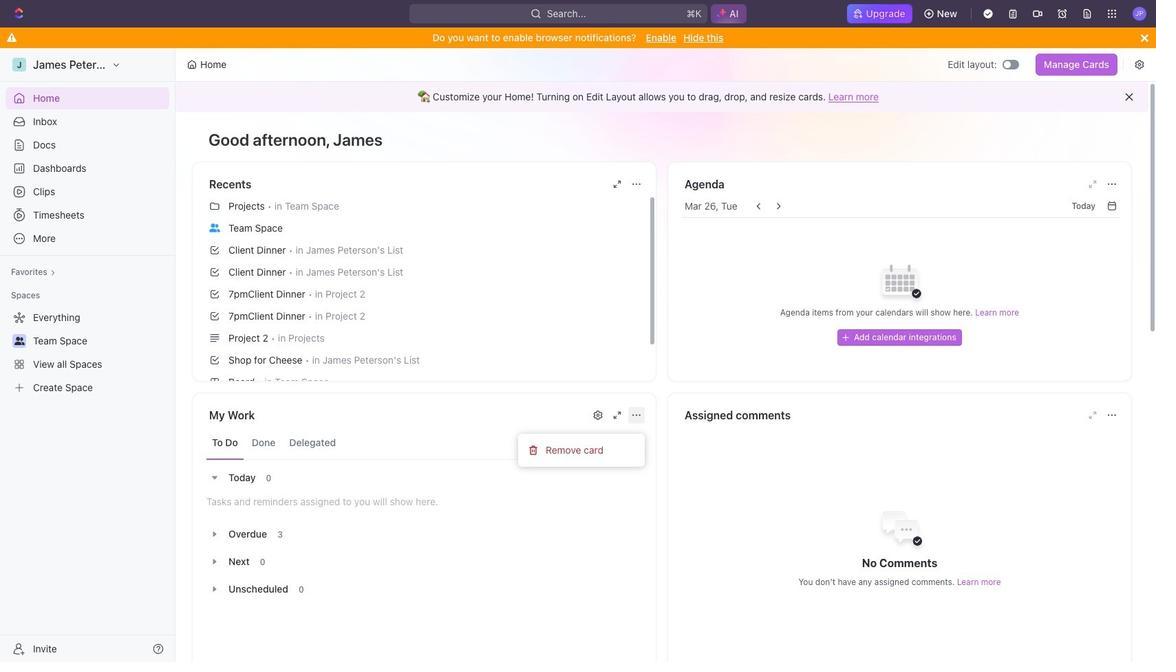 Task type: describe. For each thing, give the bounding box(es) containing it.
tree inside sidebar navigation
[[6, 307, 169, 399]]



Task type: vqa. For each thing, say whether or not it's contained in the screenshot.
table
no



Task type: locate. For each thing, give the bounding box(es) containing it.
tab list
[[207, 427, 642, 461]]

user group image
[[209, 224, 220, 232]]

alert
[[176, 82, 1149, 112]]

tree
[[6, 307, 169, 399]]

sidebar navigation
[[0, 48, 176, 663]]



